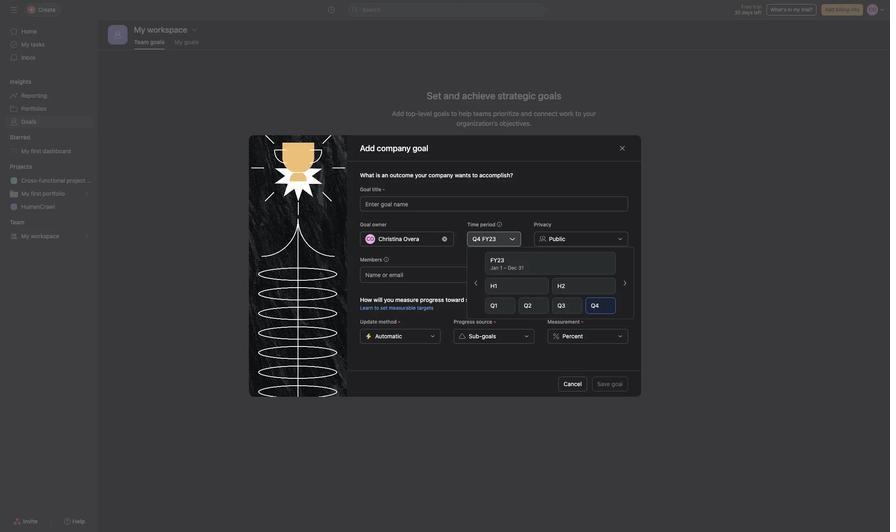 Task type: vqa. For each thing, say whether or not it's contained in the screenshot.
Files link
no



Task type: describe. For each thing, give the bounding box(es) containing it.
automatic button
[[360, 329, 441, 344]]

goal
[[612, 381, 623, 387]]

teams element
[[0, 215, 98, 245]]

measurable
[[389, 305, 416, 311]]

invite
[[23, 518, 38, 525]]

goals for sub-goals
[[482, 333, 496, 340]]

cross-functional project plan link
[[5, 174, 98, 187]]

top-
[[406, 110, 419, 117]]

to accomplish?
[[473, 172, 513, 179]]

billing
[[836, 7, 850, 13]]

sub-
[[469, 333, 482, 340]]

Enter goal name text field
[[360, 197, 629, 211]]

progress
[[420, 296, 444, 303]]

team goals link
[[134, 38, 165, 49]]

period
[[481, 222, 496, 228]]

trial
[[753, 4, 762, 10]]

an
[[382, 172, 389, 179]]

global element
[[0, 20, 98, 69]]

toward success?
[[446, 296, 491, 303]]

my
[[794, 7, 801, 13]]

will
[[374, 296, 383, 303]]

members
[[360, 257, 382, 263]]

home link
[[5, 25, 93, 38]]

workspace
[[31, 233, 59, 240]]

h2
[[558, 283, 565, 290]]

reporting
[[21, 92, 47, 99]]

jan
[[491, 265, 499, 271]]

cross-
[[21, 177, 39, 184]]

search
[[363, 6, 381, 13]]

q4 for q4 fy23
[[473, 236, 481, 242]]

goals link
[[5, 115, 93, 128]]

time
[[468, 222, 479, 228]]

next year image
[[622, 280, 629, 286]]

learn
[[360, 305, 373, 311]]

0 horizontal spatial and
[[444, 90, 460, 101]]

remove image
[[443, 237, 448, 242]]

my workspace
[[134, 25, 187, 34]]

insights
[[10, 78, 31, 85]]

goal owner
[[360, 222, 387, 228]]

first for dashboard
[[31, 148, 41, 155]]

projects element
[[0, 159, 98, 215]]

my for my first portfolio
[[21, 190, 29, 197]]

cancel button
[[559, 377, 587, 392]]

q3
[[558, 302, 566, 309]]

is
[[376, 172, 380, 179]]

h1
[[491, 283, 498, 290]]

my workspace link
[[5, 230, 93, 243]]

hide sidebar image
[[11, 7, 17, 13]]

q1
[[491, 302, 498, 309]]

measurement
[[548, 319, 580, 325]]

my for my first dashboard
[[21, 148, 29, 155]]

how
[[360, 296, 372, 303]]

add billing info
[[826, 7, 860, 13]]

title
[[372, 186, 382, 193]]

progress source
[[454, 319, 493, 325]]

my tasks
[[21, 41, 45, 48]]

2 horizontal spatial to
[[576, 110, 582, 117]]

time period
[[468, 222, 496, 228]]

required image for percent
[[580, 320, 585, 325]]

save
[[598, 381, 610, 387]]

company goal
[[377, 143, 429, 153]]

plan
[[87, 177, 98, 184]]

add top-level goals to help teams prioritize and connect work to your organization's objectives.
[[392, 110, 596, 127]]

measure
[[396, 296, 419, 303]]

q4 fy23 button
[[468, 232, 521, 247]]

close this dialog image
[[620, 145, 626, 152]]

home
[[21, 28, 37, 35]]

privacy
[[534, 222, 552, 228]]

what's in my trial? button
[[767, 4, 817, 16]]

team for team goals
[[134, 38, 149, 45]]

goal title
[[360, 186, 382, 193]]

humancrawl
[[21, 203, 55, 210]]

add billing info button
[[822, 4, 864, 16]]

free trial 30 days left
[[735, 4, 762, 16]]

inbox
[[21, 54, 36, 61]]

team for team
[[10, 219, 24, 226]]

days
[[742, 9, 753, 16]]

my for my goals
[[175, 38, 183, 45]]

what's
[[771, 7, 787, 13]]

co
[[367, 236, 374, 242]]

goals for my goals
[[184, 38, 199, 45]]

public
[[549, 236, 566, 242]]

team goals
[[134, 38, 165, 45]]

goals inside add top-level goals to help teams prioritize and connect work to your organization's objectives.
[[434, 110, 450, 117]]

my first portfolio
[[21, 190, 65, 197]]

my first dashboard
[[21, 148, 71, 155]]

q2
[[524, 302, 532, 309]]



Task type: locate. For each thing, give the bounding box(es) containing it.
goals
[[21, 118, 36, 125]]

Name or email text field
[[366, 270, 410, 280]]

achieve
[[462, 90, 496, 101]]

required image down learn to set measurable targets link at the left of page
[[397, 320, 402, 325]]

add inside button
[[826, 7, 835, 13]]

insights button
[[0, 78, 31, 86]]

functional
[[39, 177, 65, 184]]

my down the starred
[[21, 148, 29, 155]]

objectives.
[[500, 120, 532, 127]]

1 vertical spatial and
[[521, 110, 532, 117]]

first
[[31, 148, 41, 155], [31, 190, 41, 197]]

add company goal
[[360, 143, 429, 153]]

owner
[[372, 222, 387, 228]]

1 horizontal spatial to
[[451, 110, 457, 117]]

your inside "add company goal" dialog
[[415, 172, 427, 179]]

required image for sub-goals
[[493, 320, 497, 325]]

add up what
[[360, 143, 375, 153]]

you
[[384, 296, 394, 303]]

outcome
[[390, 172, 414, 179]]

insights element
[[0, 74, 98, 130]]

required image up sub-goals "dropdown button"
[[493, 320, 497, 325]]

31
[[519, 265, 524, 271]]

0 vertical spatial your
[[583, 110, 596, 117]]

connect
[[534, 110, 558, 117]]

what
[[360, 172, 375, 179]]

2 horizontal spatial add
[[826, 7, 835, 13]]

public button
[[534, 232, 629, 247]]

targets
[[417, 305, 434, 311]]

2 goal from the top
[[360, 222, 371, 228]]

starred element
[[0, 130, 98, 159]]

projects button
[[0, 163, 32, 171]]

1 horizontal spatial required image
[[493, 320, 497, 325]]

0 horizontal spatial q4
[[473, 236, 481, 242]]

my for my workspace
[[21, 233, 29, 240]]

portfolio
[[43, 190, 65, 197]]

goal left owner
[[360, 222, 371, 228]]

my inside starred element
[[21, 148, 29, 155]]

3 required image from the left
[[580, 320, 585, 325]]

goal for goal owner
[[360, 222, 371, 228]]

wants
[[455, 172, 471, 179]]

0 vertical spatial goal
[[360, 186, 371, 193]]

level
[[419, 110, 432, 117]]

1 required image from the left
[[397, 320, 402, 325]]

q4 inside dropdown button
[[473, 236, 481, 242]]

my inside my workspace link
[[21, 233, 29, 240]]

fy23 down period
[[482, 236, 496, 242]]

0 vertical spatial and
[[444, 90, 460, 101]]

previous year image
[[473, 280, 480, 286]]

fy23 up jan
[[491, 257, 504, 264]]

your
[[583, 110, 596, 117], [415, 172, 427, 179]]

add inside dialog
[[360, 143, 375, 153]]

and inside add top-level goals to help teams prioritize and connect work to your organization's objectives.
[[521, 110, 532, 117]]

search button
[[349, 3, 545, 16]]

0 vertical spatial team
[[134, 38, 149, 45]]

goals inside "dropdown button"
[[482, 333, 496, 340]]

work
[[560, 110, 574, 117]]

2 horizontal spatial required image
[[580, 320, 585, 325]]

invite button
[[8, 514, 43, 529]]

my down team dropdown button
[[21, 233, 29, 240]]

1 vertical spatial team
[[10, 219, 24, 226]]

1 horizontal spatial your
[[583, 110, 596, 117]]

1 horizontal spatial team
[[134, 38, 149, 45]]

project
[[67, 177, 85, 184]]

christina
[[379, 236, 402, 242]]

1 vertical spatial first
[[31, 190, 41, 197]]

goals
[[150, 38, 165, 45], [184, 38, 199, 45], [434, 110, 450, 117], [482, 333, 496, 340]]

your right "work"
[[583, 110, 596, 117]]

first inside projects element
[[31, 190, 41, 197]]

percent button
[[548, 329, 629, 344]]

how will you measure progress toward success? learn to set measurable targets
[[360, 296, 491, 311]]

required image
[[382, 187, 386, 192]]

q4 up percent dropdown button
[[591, 302, 599, 309]]

fy23 inside fy23 jan 1 – dec 31
[[491, 257, 504, 264]]

q4 fy23
[[473, 236, 496, 242]]

progress
[[454, 319, 475, 325]]

and
[[444, 90, 460, 101], [521, 110, 532, 117]]

my first dashboard link
[[5, 145, 93, 158]]

first inside starred element
[[31, 148, 41, 155]]

search list box
[[349, 3, 545, 16]]

2 vertical spatial add
[[360, 143, 375, 153]]

1 horizontal spatial q4
[[591, 302, 599, 309]]

dashboard
[[43, 148, 71, 155]]

inbox link
[[5, 51, 93, 64]]

strategic goals
[[498, 90, 562, 101]]

team down humancrawl
[[10, 219, 24, 226]]

set
[[381, 305, 388, 311]]

required image
[[397, 320, 402, 325], [493, 320, 497, 325], [580, 320, 585, 325]]

reporting link
[[5, 89, 93, 102]]

1 vertical spatial fy23
[[491, 257, 504, 264]]

1 horizontal spatial and
[[521, 110, 532, 117]]

your right outcome
[[415, 172, 427, 179]]

humancrawl link
[[5, 200, 93, 213]]

goal
[[360, 186, 371, 193], [360, 222, 371, 228]]

my inside my first portfolio link
[[21, 190, 29, 197]]

team down my workspace
[[134, 38, 149, 45]]

info
[[851, 7, 860, 13]]

what is an outcome your company wants to accomplish?
[[360, 172, 513, 179]]

first up humancrawl
[[31, 190, 41, 197]]

portfolios
[[21, 105, 46, 112]]

q4 for q4
[[591, 302, 599, 309]]

christina overa
[[379, 236, 419, 242]]

to left the help
[[451, 110, 457, 117]]

goal for goal title
[[360, 186, 371, 193]]

1 goal from the top
[[360, 186, 371, 193]]

fy23 jan 1 – dec 31
[[491, 257, 524, 271]]

1 vertical spatial goal
[[360, 222, 371, 228]]

to inside how will you measure progress toward success? learn to set measurable targets
[[375, 305, 379, 311]]

q4 down time
[[473, 236, 481, 242]]

your inside add top-level goals to help teams prioritize and connect work to your organization's objectives.
[[583, 110, 596, 117]]

first for portfolio
[[31, 190, 41, 197]]

prioritize
[[493, 110, 519, 117]]

my
[[175, 38, 183, 45], [21, 41, 29, 48], [21, 148, 29, 155], [21, 190, 29, 197], [21, 233, 29, 240]]

0 vertical spatial first
[[31, 148, 41, 155]]

tasks
[[31, 41, 45, 48]]

1
[[500, 265, 503, 271]]

add inside add top-level goals to help teams prioritize and connect work to your organization's objectives.
[[392, 110, 404, 117]]

save goal button
[[592, 377, 629, 392]]

add for add billing info
[[826, 7, 835, 13]]

1 vertical spatial your
[[415, 172, 427, 179]]

and right set
[[444, 90, 460, 101]]

required image up percent dropdown button
[[580, 320, 585, 325]]

first left dashboard
[[31, 148, 41, 155]]

0 vertical spatial add
[[826, 7, 835, 13]]

0 horizontal spatial add
[[360, 143, 375, 153]]

percent
[[563, 333, 583, 340]]

my down my workspace
[[175, 38, 183, 45]]

my goals
[[175, 38, 199, 45]]

team inside dropdown button
[[10, 219, 24, 226]]

my inside my goals link
[[175, 38, 183, 45]]

–
[[504, 265, 507, 271]]

my for my tasks
[[21, 41, 29, 48]]

0 horizontal spatial required image
[[397, 320, 402, 325]]

add left top-
[[392, 110, 404, 117]]

team button
[[0, 218, 24, 227]]

2 required image from the left
[[493, 320, 497, 325]]

to
[[451, 110, 457, 117], [576, 110, 582, 117], [375, 305, 379, 311]]

required image for automatic
[[397, 320, 402, 325]]

add for add top-level goals to help teams prioritize and connect work to your organization's objectives.
[[392, 110, 404, 117]]

0 vertical spatial q4
[[473, 236, 481, 242]]

0 vertical spatial fy23
[[482, 236, 496, 242]]

2 first from the top
[[31, 190, 41, 197]]

1 horizontal spatial add
[[392, 110, 404, 117]]

to left set
[[375, 305, 379, 311]]

add company goal dialog
[[249, 135, 642, 397]]

1 vertical spatial q4
[[591, 302, 599, 309]]

my down cross-
[[21, 190, 29, 197]]

my first portfolio link
[[5, 187, 93, 200]]

goal left title
[[360, 186, 371, 193]]

my inside my tasks link
[[21, 41, 29, 48]]

automatic
[[375, 333, 402, 340]]

cancel
[[564, 381, 582, 387]]

and up objectives.
[[521, 110, 532, 117]]

update method
[[360, 319, 397, 325]]

add
[[826, 7, 835, 13], [392, 110, 404, 117], [360, 143, 375, 153]]

sub-goals button
[[454, 329, 535, 344]]

my tasks link
[[5, 38, 93, 51]]

to right "work"
[[576, 110, 582, 117]]

set
[[427, 90, 442, 101]]

method
[[379, 319, 397, 325]]

add left billing
[[826, 7, 835, 13]]

1 vertical spatial add
[[392, 110, 404, 117]]

company
[[429, 172, 454, 179]]

0 horizontal spatial team
[[10, 219, 24, 226]]

1 first from the top
[[31, 148, 41, 155]]

fy23 inside dropdown button
[[482, 236, 496, 242]]

fy23
[[482, 236, 496, 242], [491, 257, 504, 264]]

add for add company goal
[[360, 143, 375, 153]]

0 horizontal spatial your
[[415, 172, 427, 179]]

0 horizontal spatial to
[[375, 305, 379, 311]]

free
[[742, 4, 752, 10]]

my goals link
[[175, 38, 199, 49]]

what's in my trial?
[[771, 7, 813, 13]]

save goal
[[598, 381, 623, 387]]

trial?
[[802, 7, 813, 13]]

my left tasks
[[21, 41, 29, 48]]

source
[[476, 319, 493, 325]]

help
[[459, 110, 472, 117]]

goals for team goals
[[150, 38, 165, 45]]

learn to set measurable targets link
[[360, 305, 434, 311]]



